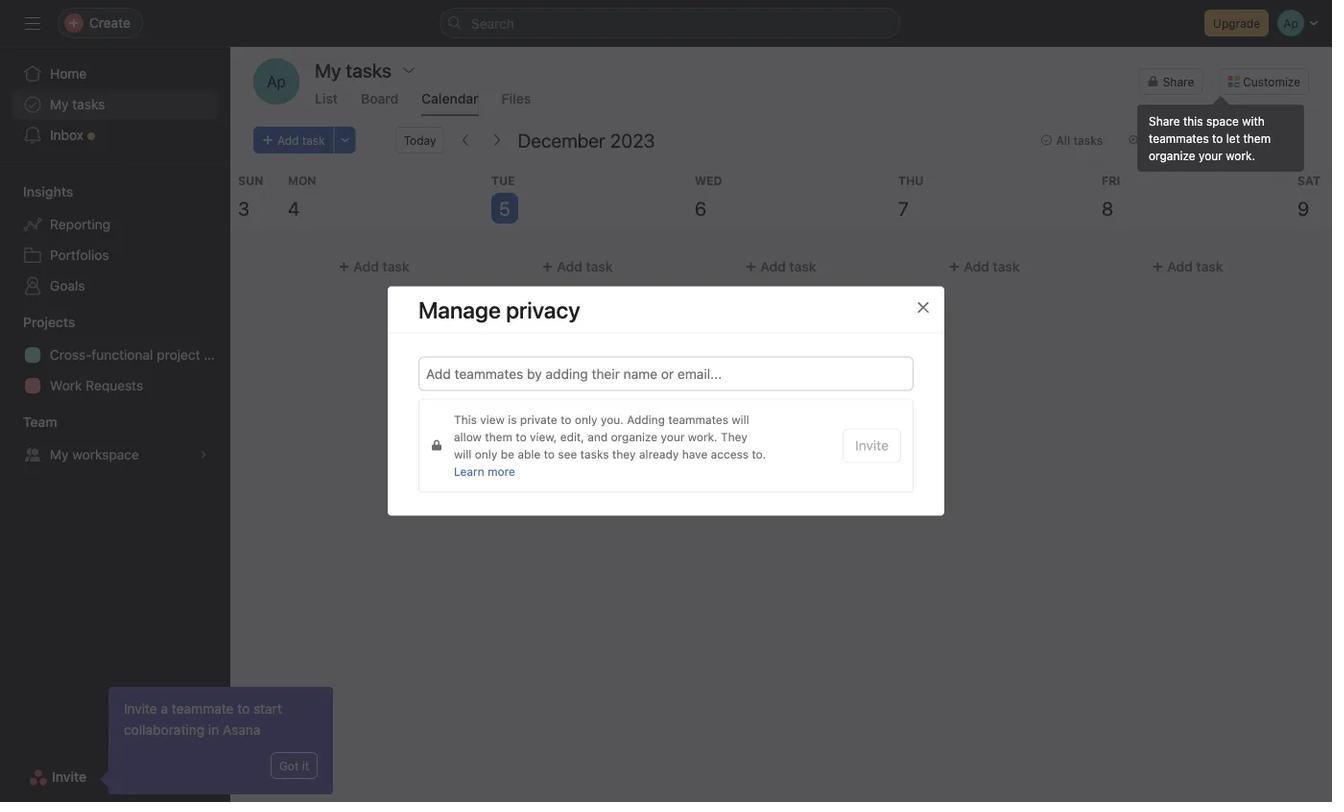 Task type: vqa. For each thing, say whether or not it's contained in the screenshot.
On track dropdown button
no



Task type: describe. For each thing, give the bounding box(es) containing it.
reporting
[[50, 216, 110, 232]]

tue 5
[[491, 174, 515, 219]]

plan
[[204, 347, 230, 363]]

upgrade button
[[1205, 10, 1269, 36]]

space
[[1207, 114, 1239, 128]]

my tasks
[[315, 59, 392, 81]]

team button
[[0, 413, 57, 432]]

5
[[499, 197, 510, 219]]

teammates inside the share this space with teammates to let them organize your work.
[[1149, 132, 1209, 145]]

private
[[520, 413, 557, 427]]

0 vertical spatial will
[[732, 413, 749, 427]]

december 2023
[[518, 129, 655, 151]]

to inside invite a teammate to start collaborating in asana got it
[[237, 701, 250, 717]]

share this space with teammates to let them organize your work.
[[1149, 114, 1271, 162]]

it
[[302, 759, 309, 773]]

learn more link
[[454, 465, 515, 478]]

fri
[[1102, 174, 1120, 187]]

thu 7
[[898, 174, 924, 219]]

access
[[711, 448, 749, 461]]

goals
[[50, 278, 85, 294]]

and
[[588, 430, 608, 444]]

share for share this space with teammates to let them organize your work.
[[1149, 114, 1180, 128]]

4
[[288, 197, 300, 219]]

home
[[50, 66, 87, 82]]

8
[[1102, 197, 1114, 219]]

insights button
[[0, 182, 73, 202]]

files link
[[502, 91, 531, 116]]

insights element
[[0, 175, 230, 305]]

functional
[[92, 347, 153, 363]]

sat
[[1298, 174, 1321, 187]]

my for my tasks
[[50, 96, 69, 112]]

in
[[208, 722, 219, 738]]

portfolios link
[[12, 240, 219, 271]]

my tasks
[[50, 96, 105, 112]]

work requests link
[[12, 371, 219, 401]]

start
[[253, 701, 282, 717]]

cross-functional project plan
[[50, 347, 230, 363]]

workspace
[[72, 447, 139, 463]]

learn
[[454, 465, 484, 478]]

teammates inside this view is private to only you. adding teammates will allow them to view, edit, and organize your work. they will only be able to see tasks they already have access to. learn more
[[668, 413, 729, 427]]

global element
[[0, 47, 230, 162]]

list link
[[315, 91, 338, 116]]

today button
[[395, 127, 445, 154]]

invite inside invite a teammate to start collaborating in asana got it
[[124, 701, 157, 717]]

reporting link
[[12, 209, 219, 240]]

to.
[[752, 448, 766, 461]]

got it button
[[271, 753, 318, 779]]

projects
[[23, 314, 75, 330]]

to down view,
[[544, 448, 555, 461]]

mon 4
[[288, 174, 316, 219]]

sun
[[238, 174, 263, 187]]

able
[[518, 448, 541, 461]]

insights
[[23, 184, 73, 200]]

Add teammates by adding their name or email... text field
[[426, 362, 736, 385]]

files
[[502, 91, 531, 107]]

next week image
[[489, 132, 504, 148]]

collaborating
[[124, 722, 205, 738]]

2 horizontal spatial invite
[[855, 438, 889, 454]]

inbox
[[50, 127, 84, 143]]

6
[[695, 197, 707, 219]]

them inside this view is private to only you. adding teammates will allow them to view, edit, and organize your work. they will only be able to see tasks they already have access to. learn more
[[485, 430, 513, 444]]

this
[[1183, 114, 1203, 128]]

wed 6
[[695, 174, 722, 219]]

projects button
[[0, 313, 75, 332]]

work. inside the share this space with teammates to let them organize your work.
[[1226, 149, 1256, 162]]

sun 3
[[238, 174, 263, 219]]

list
[[315, 91, 338, 107]]

board
[[361, 91, 399, 107]]

portfolios
[[50, 247, 109, 263]]

work requests
[[50, 378, 143, 394]]

sat 9
[[1298, 174, 1321, 219]]

adding
[[627, 413, 665, 427]]

3
[[238, 197, 249, 219]]

my tasks link
[[12, 89, 219, 120]]

tue
[[491, 174, 515, 187]]

board link
[[361, 91, 399, 116]]

calendar link
[[422, 91, 479, 116]]



Task type: locate. For each thing, give the bounding box(es) containing it.
share for share
[[1163, 75, 1194, 88]]

0 vertical spatial invite button
[[843, 429, 901, 463]]

share button
[[1139, 68, 1203, 95]]

project
[[157, 347, 200, 363]]

1 horizontal spatial only
[[575, 413, 598, 427]]

1 horizontal spatial invite button
[[843, 429, 901, 463]]

teammates up have
[[668, 413, 729, 427]]

is
[[508, 413, 517, 427]]

tasks
[[72, 96, 105, 112], [580, 448, 609, 461]]

only up learn more link
[[475, 448, 498, 461]]

1 horizontal spatial them
[[1243, 132, 1271, 145]]

goals link
[[12, 271, 219, 301]]

invite
[[855, 438, 889, 454], [124, 701, 157, 717], [52, 769, 87, 785]]

0 horizontal spatial invite
[[52, 769, 87, 785]]

0 horizontal spatial them
[[485, 430, 513, 444]]

0 horizontal spatial your
[[661, 430, 685, 444]]

0 vertical spatial only
[[575, 413, 598, 427]]

work. down let
[[1226, 149, 1256, 162]]

will down allow
[[454, 448, 472, 461]]

0 horizontal spatial tasks
[[72, 96, 105, 112]]

tasks inside "link"
[[72, 96, 105, 112]]

0 vertical spatial teammates
[[1149, 132, 1209, 145]]

share inside button
[[1163, 75, 1194, 88]]

with
[[1242, 114, 1265, 128]]

my inside "link"
[[50, 447, 69, 463]]

2023
[[610, 129, 655, 151]]

9
[[1298, 197, 1309, 219]]

them
[[1243, 132, 1271, 145], [485, 430, 513, 444]]

to left let
[[1212, 132, 1223, 145]]

wed
[[695, 174, 722, 187]]

0 vertical spatial your
[[1199, 149, 1223, 162]]

1 horizontal spatial organize
[[1149, 149, 1196, 162]]

to up asana
[[237, 701, 250, 717]]

organize inside this view is private to only you. adding teammates will allow them to view, edit, and organize your work. they will only be able to see tasks they already have access to. learn more
[[611, 430, 658, 444]]

work
[[50, 378, 82, 394]]

1 vertical spatial tasks
[[580, 448, 609, 461]]

share left "this"
[[1149, 114, 1180, 128]]

1 horizontal spatial tasks
[[580, 448, 609, 461]]

got
[[279, 759, 299, 773]]

home link
[[12, 59, 219, 89]]

your down space
[[1199, 149, 1223, 162]]

a
[[161, 701, 168, 717]]

ap
[[267, 72, 286, 91]]

add
[[277, 133, 299, 147], [354, 259, 379, 275], [557, 259, 582, 275], [761, 259, 786, 275], [964, 259, 989, 275], [1168, 259, 1193, 275]]

invite a teammate to start collaborating in asana got it
[[124, 701, 309, 773]]

upgrade
[[1213, 16, 1260, 30]]

share up "this"
[[1163, 75, 1194, 88]]

tasks down and
[[580, 448, 609, 461]]

see
[[558, 448, 577, 461]]

ap button
[[253, 59, 299, 105]]

cross-functional project plan link
[[12, 340, 230, 371]]

allow
[[454, 430, 482, 444]]

task
[[302, 133, 325, 147], [383, 259, 409, 275], [586, 259, 613, 275], [789, 259, 816, 275], [993, 259, 1020, 275], [1196, 259, 1223, 275]]

tasks inside this view is private to only you. adding teammates will allow them to view, edit, and organize your work. they will only be able to see tasks they already have access to. learn more
[[580, 448, 609, 461]]

0 horizontal spatial teammates
[[668, 413, 729, 427]]

them down with on the right
[[1243, 132, 1271, 145]]

more
[[488, 465, 515, 478]]

to up edit,
[[561, 413, 572, 427]]

0 horizontal spatial invite button
[[16, 760, 99, 795]]

be
[[501, 448, 514, 461]]

share inside the share this space with teammates to let them organize your work.
[[1149, 114, 1180, 128]]

mon
[[288, 174, 316, 187]]

view,
[[530, 430, 557, 444]]

hide sidebar image
[[25, 15, 40, 31]]

0 horizontal spatial only
[[475, 448, 498, 461]]

invite a teammate to start collaborating in asana tooltip
[[103, 687, 333, 795]]

organize down "this"
[[1149, 149, 1196, 162]]

previous week image
[[458, 132, 474, 148]]

1 vertical spatial invite
[[124, 701, 157, 717]]

this view is private to only you. adding teammates will allow them to view, edit, and organize your work. they will only be able to see tasks they already have access to. learn more
[[454, 413, 766, 478]]

privacy
[[506, 296, 580, 323]]

1 vertical spatial share
[[1149, 114, 1180, 128]]

your up the already
[[661, 430, 685, 444]]

my workspace link
[[12, 440, 219, 470]]

to up able
[[516, 430, 527, 444]]

them inside the share this space with teammates to let them organize your work.
[[1243, 132, 1271, 145]]

december
[[518, 129, 606, 151]]

0 vertical spatial organize
[[1149, 149, 1196, 162]]

1 vertical spatial teammates
[[668, 413, 729, 427]]

1 horizontal spatial work.
[[1226, 149, 1256, 162]]

1 vertical spatial only
[[475, 448, 498, 461]]

team
[[23, 414, 57, 430]]

add task
[[277, 133, 325, 147], [354, 259, 409, 275], [557, 259, 613, 275], [761, 259, 816, 275], [964, 259, 1020, 275], [1168, 259, 1223, 275]]

only up and
[[575, 413, 598, 427]]

inbox link
[[12, 120, 219, 151]]

1 vertical spatial will
[[454, 448, 472, 461]]

thu
[[898, 174, 924, 187]]

let
[[1226, 132, 1240, 145]]

you.
[[601, 413, 624, 427]]

organize up they
[[611, 430, 658, 444]]

your
[[1199, 149, 1223, 162], [661, 430, 685, 444]]

1 vertical spatial them
[[485, 430, 513, 444]]

work. up have
[[688, 430, 718, 444]]

them down view
[[485, 430, 513, 444]]

close image
[[916, 300, 931, 315]]

1 horizontal spatial invite
[[124, 701, 157, 717]]

1 vertical spatial invite button
[[16, 760, 99, 795]]

1 vertical spatial organize
[[611, 430, 658, 444]]

1 vertical spatial your
[[661, 430, 685, 444]]

0 vertical spatial tasks
[[72, 96, 105, 112]]

my for my workspace
[[50, 447, 69, 463]]

1 my from the top
[[50, 96, 69, 112]]

today
[[404, 133, 436, 147]]

projects element
[[0, 305, 230, 405]]

tasks down home
[[72, 96, 105, 112]]

2 vertical spatial invite
[[52, 769, 87, 785]]

this
[[454, 413, 477, 427]]

they
[[721, 430, 748, 444]]

add task button
[[253, 127, 334, 154], [280, 250, 467, 284], [484, 250, 671, 284], [687, 250, 874, 284], [891, 250, 1078, 284], [1094, 250, 1281, 284]]

1 horizontal spatial will
[[732, 413, 749, 427]]

work. inside this view is private to only you. adding teammates will allow them to view, edit, and organize your work. they will only be able to see tasks they already have access to. learn more
[[688, 430, 718, 444]]

my
[[50, 96, 69, 112], [50, 447, 69, 463]]

already
[[639, 448, 679, 461]]

your inside this view is private to only you. adding teammates will allow them to view, edit, and organize your work. they will only be able to see tasks they already have access to. learn more
[[661, 430, 685, 444]]

teammate
[[172, 701, 234, 717]]

0 vertical spatial my
[[50, 96, 69, 112]]

to inside the share this space with teammates to let them organize your work.
[[1212, 132, 1223, 145]]

requests
[[86, 378, 143, 394]]

0 vertical spatial them
[[1243, 132, 1271, 145]]

teammates
[[1149, 132, 1209, 145], [668, 413, 729, 427]]

manage privacy
[[419, 296, 580, 323]]

teams element
[[0, 405, 230, 474]]

0 horizontal spatial work.
[[688, 430, 718, 444]]

will
[[732, 413, 749, 427], [454, 448, 472, 461]]

teammates down "this"
[[1149, 132, 1209, 145]]

0 horizontal spatial organize
[[611, 430, 658, 444]]

your inside the share this space with teammates to let them organize your work.
[[1199, 149, 1223, 162]]

calendar
[[422, 91, 479, 107]]

7
[[898, 197, 909, 219]]

fri 8
[[1102, 174, 1120, 219]]

asana
[[223, 722, 261, 738]]

work.
[[1226, 149, 1256, 162], [688, 430, 718, 444]]

0 vertical spatial invite
[[855, 438, 889, 454]]

share this space with teammates to let them organize your work. tooltip
[[1137, 99, 1304, 172]]

share
[[1163, 75, 1194, 88], [1149, 114, 1180, 128]]

0 vertical spatial work.
[[1226, 149, 1256, 162]]

0 vertical spatial share
[[1163, 75, 1194, 88]]

my up inbox at top
[[50, 96, 69, 112]]

1 vertical spatial my
[[50, 447, 69, 463]]

2 my from the top
[[50, 447, 69, 463]]

my workspace
[[50, 447, 139, 463]]

cross-
[[50, 347, 92, 363]]

0 horizontal spatial will
[[454, 448, 472, 461]]

my down team
[[50, 447, 69, 463]]

view
[[480, 413, 505, 427]]

my inside "link"
[[50, 96, 69, 112]]

1 horizontal spatial your
[[1199, 149, 1223, 162]]

organize inside the share this space with teammates to let them organize your work.
[[1149, 149, 1196, 162]]

1 horizontal spatial teammates
[[1149, 132, 1209, 145]]

1 vertical spatial work.
[[688, 430, 718, 444]]

will up they
[[732, 413, 749, 427]]

edit,
[[560, 430, 584, 444]]



